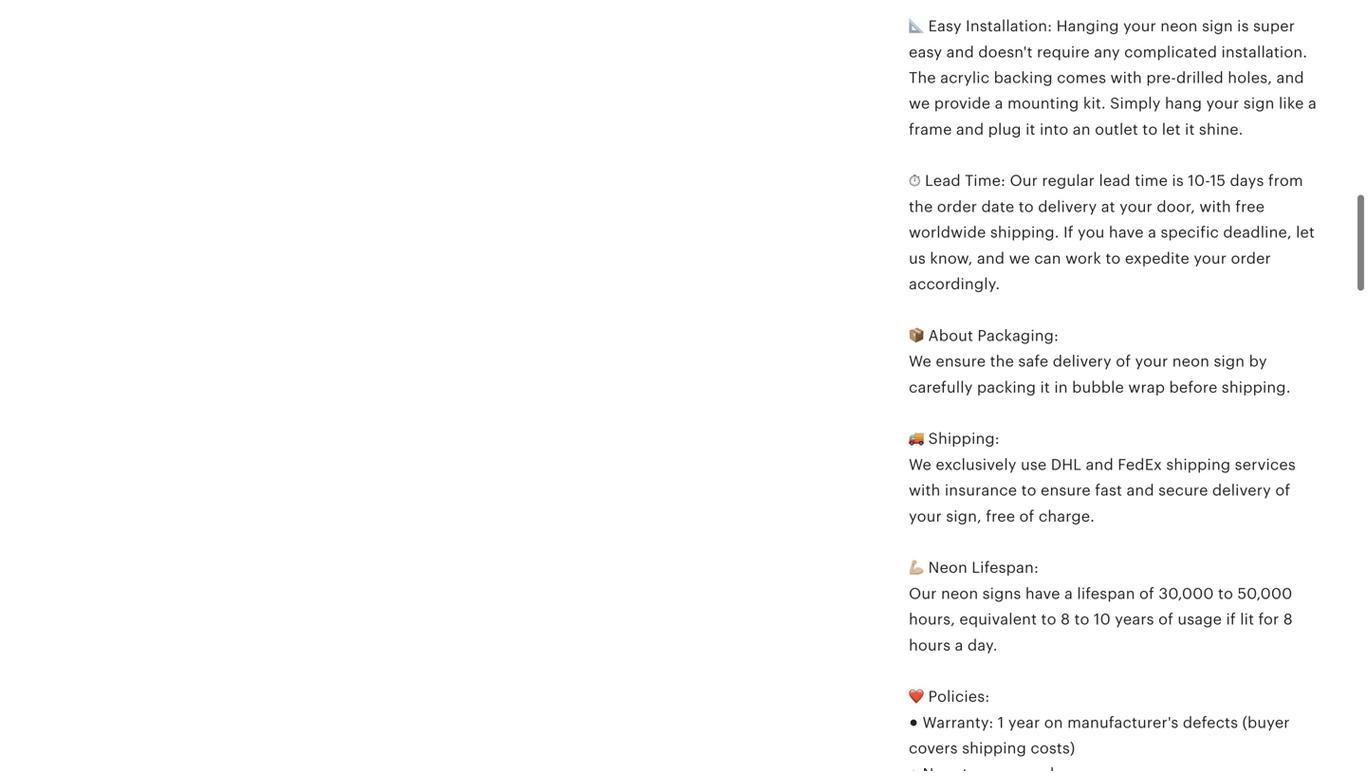 Task type: vqa. For each thing, say whether or not it's contained in the screenshot.
50,000
yes



Task type: describe. For each thing, give the bounding box(es) containing it.
let inside 📐 easy installation: hanging your neon sign is super easy and doesn't require any complicated installation. the acrylic backing comes with pre-drilled holes, and we provide a mounting kit. simply hang your sign like a frame and plug it into an outlet to let it shine.
[[1162, 121, 1181, 138]]

your down specific
[[1194, 250, 1227, 267]]

date
[[981, 198, 1015, 215]]

regular
[[1042, 172, 1095, 189]]

shipping:
[[928, 430, 1000, 447]]

policies:
[[928, 688, 990, 705]]

dhl
[[1051, 456, 1082, 473]]

we inside 🚚 shipping: we exclusively use dhl and fedex shipping services with insurance to ensure fast and secure delivery of your sign, free of charge.
[[909, 456, 932, 473]]

hang
[[1165, 95, 1202, 112]]

about
[[928, 327, 973, 344]]

like
[[1279, 95, 1304, 112]]

our for regular
[[1010, 172, 1038, 189]]

2 8 from the left
[[1283, 611, 1293, 628]]

📐
[[909, 18, 924, 35]]

frame
[[909, 121, 952, 138]]

safe
[[1018, 353, 1049, 370]]

lifespan:
[[972, 559, 1039, 576]]

mounting
[[1007, 95, 1079, 112]]

1 8 from the left
[[1061, 611, 1070, 628]]

1
[[998, 714, 1004, 731]]

warranty:
[[923, 714, 994, 731]]

10-
[[1188, 172, 1210, 189]]

shipping. inside ⏱ lead time: our regular lead time is 10-15 days from the order date to delivery at your door, with free worldwide shipping. if you have a specific deadline, let us know, and we can work to expedite your order accordingly.
[[990, 224, 1059, 241]]

1 vertical spatial sign
[[1244, 95, 1275, 112]]

free for with
[[1235, 198, 1265, 215]]

and inside ⏱ lead time: our regular lead time is 10-15 days from the order date to delivery at your door, with free worldwide shipping. if you have a specific deadline, let us know, and we can work to expedite your order accordingly.
[[977, 250, 1005, 267]]

⏱
[[909, 172, 921, 189]]

bubble
[[1072, 379, 1124, 396]]

shipping inside ❤️ policies: ● warranty: 1 year on manufacturer's defects (buyer covers shipping costs)
[[962, 740, 1026, 757]]

fast
[[1095, 482, 1122, 499]]

for
[[1258, 611, 1279, 628]]

acrylic
[[940, 69, 990, 86]]

let inside ⏱ lead time: our regular lead time is 10-15 days from the order date to delivery at your door, with free worldwide shipping. if you have a specific deadline, let us know, and we can work to expedite your order accordingly.
[[1296, 224, 1315, 241]]

to right equivalent
[[1041, 611, 1056, 628]]

worldwide
[[909, 224, 986, 241]]

before
[[1169, 379, 1218, 396]]

days
[[1230, 172, 1264, 189]]

equivalent
[[959, 611, 1037, 628]]

comes
[[1057, 69, 1106, 86]]

📦 about packaging: we ensure the safe delivery of your neon sign by carefully packing it in bubble wrap before shipping.
[[909, 327, 1291, 396]]

an
[[1073, 121, 1091, 138]]

your right at
[[1120, 198, 1153, 215]]

accordingly.
[[909, 276, 1000, 293]]

costs)
[[1031, 740, 1075, 757]]

sign,
[[946, 508, 982, 525]]

if
[[1226, 611, 1236, 628]]

30,000
[[1159, 585, 1214, 602]]

year
[[1008, 714, 1040, 731]]

easy
[[909, 43, 942, 60]]

to right date at the top of page
[[1019, 198, 1034, 215]]

neon inside 📦 about packaging: we ensure the safe delivery of your neon sign by carefully packing it in bubble wrap before shipping.
[[1172, 353, 1210, 370]]

drilled
[[1176, 69, 1224, 86]]

delivery inside ⏱ lead time: our regular lead time is 10-15 days from the order date to delivery at your door, with free worldwide shipping. if you have a specific deadline, let us know, and we can work to expedite your order accordingly.
[[1038, 198, 1097, 215]]

the
[[909, 69, 936, 86]]

hanging
[[1056, 18, 1119, 35]]

services
[[1235, 456, 1296, 473]]

●
[[909, 714, 918, 731]]

work
[[1065, 250, 1101, 267]]

📐 easy installation: hanging your neon sign is super easy and doesn't require any complicated installation. the acrylic backing comes with pre-drilled holes, and we provide a mounting kit. simply hang your sign like a frame and plug it into an outlet to let it shine.
[[909, 18, 1317, 138]]

the inside 📦 about packaging: we ensure the safe delivery of your neon sign by carefully packing it in bubble wrap before shipping.
[[990, 353, 1014, 370]]

outlet
[[1095, 121, 1138, 138]]

time:
[[965, 172, 1006, 189]]

to up if
[[1218, 585, 1233, 602]]

insurance
[[945, 482, 1017, 499]]

exclusively
[[936, 456, 1017, 473]]

🚚 shipping: we exclusively use dhl and fedex shipping services with insurance to ensure fast and secure delivery of your sign, free of charge.
[[909, 430, 1296, 525]]

know,
[[930, 250, 973, 267]]

your inside 📦 about packaging: we ensure the safe delivery of your neon sign by carefully packing it in bubble wrap before shipping.
[[1135, 353, 1168, 370]]

installation:
[[966, 18, 1052, 35]]

pre-
[[1146, 69, 1176, 86]]

and up like
[[1276, 69, 1304, 86]]

provide
[[934, 95, 991, 112]]

neon inside 💪🏼 neon lifespan: our neon signs have a lifespan of 30,000 to 50,000 hours, equivalent to 8 to 10 years of usage if lit for 8 hours a day.
[[941, 585, 978, 602]]

a for and
[[995, 95, 1003, 112]]

15
[[1210, 172, 1226, 189]]

of left charge. at the right of page
[[1019, 508, 1034, 525]]

to inside 📐 easy installation: hanging your neon sign is super easy and doesn't require any complicated installation. the acrylic backing comes with pre-drilled holes, and we provide a mounting kit. simply hang your sign like a frame and plug it into an outlet to let it shine.
[[1142, 121, 1158, 138]]

a for 30,000
[[955, 637, 963, 654]]

a for days
[[1148, 224, 1157, 241]]

your up shine.
[[1206, 95, 1239, 112]]

delivery inside 🚚 shipping: we exclusively use dhl and fedex shipping services with insurance to ensure fast and secure delivery of your sign, free of charge.
[[1212, 482, 1271, 499]]

plug
[[988, 121, 1021, 138]]

to left 10
[[1074, 611, 1090, 628]]

📦
[[909, 327, 924, 344]]

specific
[[1161, 224, 1219, 241]]

can
[[1034, 250, 1061, 267]]

defects
[[1183, 714, 1238, 731]]

packaging:
[[978, 327, 1059, 344]]

holes,
[[1228, 69, 1272, 86]]

and up acrylic
[[946, 43, 974, 60]]

(buyer
[[1242, 714, 1290, 731]]

our for neon
[[909, 585, 937, 602]]

50,000
[[1238, 585, 1292, 602]]

⏱ lead time: our regular lead time is 10-15 days from the order date to delivery at your door, with free worldwide shipping. if you have a specific deadline, let us know, and we can work to expedite your order accordingly.
[[909, 172, 1315, 293]]

time
[[1135, 172, 1168, 189]]

and up fast
[[1086, 456, 1114, 473]]

delivery inside 📦 about packaging: we ensure the safe delivery of your neon sign by carefully packing it in bubble wrap before shipping.
[[1053, 353, 1112, 370]]

with inside 🚚 shipping: we exclusively use dhl and fedex shipping services with insurance to ensure fast and secure delivery of your sign, free of charge.
[[909, 482, 941, 499]]

deadline,
[[1223, 224, 1292, 241]]

10
[[1094, 611, 1111, 628]]

signs
[[982, 585, 1021, 602]]

to right work
[[1106, 250, 1121, 267]]

the inside ⏱ lead time: our regular lead time is 10-15 days from the order date to delivery at your door, with free worldwide shipping. if you have a specific deadline, let us know, and we can work to expedite your order accordingly.
[[909, 198, 933, 215]]

fedex
[[1118, 456, 1162, 473]]

you
[[1078, 224, 1105, 241]]



Task type: locate. For each thing, give the bounding box(es) containing it.
0 horizontal spatial ensure
[[936, 353, 986, 370]]

2 vertical spatial delivery
[[1212, 482, 1271, 499]]

with for door,
[[1200, 198, 1231, 215]]

1 horizontal spatial ensure
[[1041, 482, 1091, 499]]

free for sign,
[[986, 508, 1015, 525]]

0 vertical spatial sign
[[1202, 18, 1233, 35]]

is inside 📐 easy installation: hanging your neon sign is super easy and doesn't require any complicated installation. the acrylic backing comes with pre-drilled holes, and we provide a mounting kit. simply hang your sign like a frame and plug it into an outlet to let it shine.
[[1237, 18, 1249, 35]]

neon inside 📐 easy installation: hanging your neon sign is super easy and doesn't require any complicated installation. the acrylic backing comes with pre-drilled holes, and we provide a mounting kit. simply hang your sign like a frame and plug it into an outlet to let it shine.
[[1160, 18, 1198, 35]]

1 vertical spatial ensure
[[1041, 482, 1091, 499]]

order
[[937, 198, 977, 215], [1231, 250, 1271, 267]]

a up expedite
[[1148, 224, 1157, 241]]

have right signs
[[1025, 585, 1060, 602]]

0 vertical spatial with
[[1110, 69, 1142, 86]]

0 horizontal spatial 8
[[1061, 611, 1070, 628]]

door,
[[1157, 198, 1195, 215]]

secure
[[1158, 482, 1208, 499]]

we inside 📦 about packaging: we ensure the safe delivery of your neon sign by carefully packing it in bubble wrap before shipping.
[[909, 353, 932, 370]]

with inside ⏱ lead time: our regular lead time is 10-15 days from the order date to delivery at your door, with free worldwide shipping. if you have a specific deadline, let us know, and we can work to expedite your order accordingly.
[[1200, 198, 1231, 215]]

our down "💪🏼"
[[909, 585, 937, 602]]

0 vertical spatial free
[[1235, 198, 1265, 215]]

your up wrap at the right
[[1135, 353, 1168, 370]]

1 horizontal spatial order
[[1231, 250, 1271, 267]]

a inside ⏱ lead time: our regular lead time is 10-15 days from the order date to delivery at your door, with free worldwide shipping. if you have a specific deadline, let us know, and we can work to expedite your order accordingly.
[[1148, 224, 1157, 241]]

sign up complicated
[[1202, 18, 1233, 35]]

2 vertical spatial sign
[[1214, 353, 1245, 370]]

0 horizontal spatial we
[[909, 95, 930, 112]]

free
[[1235, 198, 1265, 215], [986, 508, 1015, 525]]

packing
[[977, 379, 1036, 396]]

1 horizontal spatial is
[[1237, 18, 1249, 35]]

into
[[1040, 121, 1069, 138]]

1 horizontal spatial we
[[1009, 250, 1030, 267]]

💪🏼 neon lifespan: our neon signs have a lifespan of 30,000 to 50,000 hours, equivalent to 8 to 10 years of usage if lit for 8 hours a day.
[[909, 559, 1293, 654]]

free inside 🚚 shipping: we exclusively use dhl and fedex shipping services with insurance to ensure fast and secure delivery of your sign, free of charge.
[[986, 508, 1015, 525]]

lifespan
[[1077, 585, 1135, 602]]

ensure inside 📦 about packaging: we ensure the safe delivery of your neon sign by carefully packing it in bubble wrap before shipping.
[[936, 353, 986, 370]]

shipping up secure
[[1166, 456, 1231, 473]]

years
[[1115, 611, 1154, 628]]

have inside 💪🏼 neon lifespan: our neon signs have a lifespan of 30,000 to 50,000 hours, equivalent to 8 to 10 years of usage if lit for 8 hours a day.
[[1025, 585, 1060, 602]]

to inside 🚚 shipping: we exclusively use dhl and fedex shipping services with insurance to ensure fast and secure delivery of your sign, free of charge.
[[1021, 482, 1037, 499]]

require
[[1037, 43, 1090, 60]]

🚚
[[909, 430, 924, 447]]

1 vertical spatial shipping.
[[1222, 379, 1291, 396]]

1 vertical spatial is
[[1172, 172, 1184, 189]]

1 horizontal spatial with
[[1110, 69, 1142, 86]]

with up simply
[[1110, 69, 1142, 86]]

delivery down services
[[1212, 482, 1271, 499]]

to
[[1142, 121, 1158, 138], [1019, 198, 1034, 215], [1106, 250, 1121, 267], [1021, 482, 1037, 499], [1218, 585, 1233, 602], [1041, 611, 1056, 628], [1074, 611, 1090, 628]]

0 vertical spatial shipping
[[1166, 456, 1231, 473]]

have down at
[[1109, 224, 1144, 241]]

hours
[[909, 637, 951, 654]]

wrap
[[1128, 379, 1165, 396]]

0 vertical spatial we
[[909, 95, 930, 112]]

easy
[[928, 18, 962, 35]]

let down hang
[[1162, 121, 1181, 138]]

have
[[1109, 224, 1144, 241], [1025, 585, 1060, 602]]

shipping down 1
[[962, 740, 1026, 757]]

free inside ⏱ lead time: our regular lead time is 10-15 days from the order date to delivery at your door, with free worldwide shipping. if you have a specific deadline, let us know, and we can work to expedite your order accordingly.
[[1235, 198, 1265, 215]]

1 horizontal spatial free
[[1235, 198, 1265, 215]]

we
[[909, 95, 930, 112], [1009, 250, 1030, 267]]

covers
[[909, 740, 958, 757]]

from
[[1268, 172, 1303, 189]]

8 right for on the bottom
[[1283, 611, 1293, 628]]

shipping. inside 📦 about packaging: we ensure the safe delivery of your neon sign by carefully packing it in bubble wrap before shipping.
[[1222, 379, 1291, 396]]

is
[[1237, 18, 1249, 35], [1172, 172, 1184, 189]]

❤️
[[909, 688, 924, 705]]

0 horizontal spatial order
[[937, 198, 977, 215]]

1 vertical spatial we
[[1009, 250, 1030, 267]]

of up wrap at the right
[[1116, 353, 1131, 370]]

8 left 10
[[1061, 611, 1070, 628]]

1 vertical spatial with
[[1200, 198, 1231, 215]]

neon
[[1160, 18, 1198, 35], [1172, 353, 1210, 370], [941, 585, 978, 602]]

ensure down dhl
[[1041, 482, 1091, 499]]

of up the "years"
[[1139, 585, 1154, 602]]

a
[[995, 95, 1003, 112], [1308, 95, 1317, 112], [1148, 224, 1157, 241], [1064, 585, 1073, 602], [955, 637, 963, 654]]

0 horizontal spatial our
[[909, 585, 937, 602]]

we inside ⏱ lead time: our regular lead time is 10-15 days from the order date to delivery at your door, with free worldwide shipping. if you have a specific deadline, let us know, and we can work to expedite your order accordingly.
[[1009, 250, 1030, 267]]

0 vertical spatial we
[[909, 353, 932, 370]]

any
[[1094, 43, 1120, 60]]

shipping inside 🚚 shipping: we exclusively use dhl and fedex shipping services with insurance to ensure fast and secure delivery of your sign, free of charge.
[[1166, 456, 1231, 473]]

1 vertical spatial delivery
[[1053, 353, 1112, 370]]

manufacturer's
[[1067, 714, 1179, 731]]

super
[[1253, 18, 1295, 35]]

0 vertical spatial our
[[1010, 172, 1038, 189]]

1 horizontal spatial have
[[1109, 224, 1144, 241]]

1 horizontal spatial it
[[1040, 379, 1050, 396]]

with down 15
[[1200, 198, 1231, 215]]

0 vertical spatial is
[[1237, 18, 1249, 35]]

we down the
[[909, 95, 930, 112]]

ensure inside 🚚 shipping: we exclusively use dhl and fedex shipping services with insurance to ensure fast and secure delivery of your sign, free of charge.
[[1041, 482, 1091, 499]]

of
[[1116, 353, 1131, 370], [1275, 482, 1290, 499], [1019, 508, 1034, 525], [1139, 585, 1154, 602], [1158, 611, 1174, 628]]

to down use
[[1021, 482, 1037, 499]]

at
[[1101, 198, 1115, 215]]

is for super
[[1237, 18, 1249, 35]]

2 horizontal spatial it
[[1185, 121, 1195, 138]]

the up 'packing'
[[990, 353, 1014, 370]]

installation.
[[1221, 43, 1307, 60]]

your
[[1123, 18, 1156, 35], [1206, 95, 1239, 112], [1120, 198, 1153, 215], [1194, 250, 1227, 267], [1135, 353, 1168, 370], [909, 508, 942, 525]]

and down provide
[[956, 121, 984, 138]]

0 horizontal spatial have
[[1025, 585, 1060, 602]]

we down 📦
[[909, 353, 932, 370]]

with
[[1110, 69, 1142, 86], [1200, 198, 1231, 215], [909, 482, 941, 499]]

and
[[946, 43, 974, 60], [1276, 69, 1304, 86], [956, 121, 984, 138], [977, 250, 1005, 267], [1086, 456, 1114, 473], [1126, 482, 1154, 499]]

0 vertical spatial ensure
[[936, 353, 986, 370]]

0 vertical spatial order
[[937, 198, 977, 215]]

it down hang
[[1185, 121, 1195, 138]]

0 vertical spatial neon
[[1160, 18, 1198, 35]]

your up complicated
[[1123, 18, 1156, 35]]

if
[[1063, 224, 1074, 241]]

sign left by
[[1214, 353, 1245, 370]]

by
[[1249, 353, 1267, 370]]

neon
[[928, 559, 968, 576]]

1 vertical spatial let
[[1296, 224, 1315, 241]]

free down days
[[1235, 198, 1265, 215]]

neon up complicated
[[1160, 18, 1198, 35]]

ensure down about
[[936, 353, 986, 370]]

have inside ⏱ lead time: our regular lead time is 10-15 days from the order date to delivery at your door, with free worldwide shipping. if you have a specific deadline, let us know, and we can work to expedite your order accordingly.
[[1109, 224, 1144, 241]]

0 vertical spatial let
[[1162, 121, 1181, 138]]

1 vertical spatial have
[[1025, 585, 1060, 602]]

order down deadline,
[[1231, 250, 1271, 267]]

1 vertical spatial our
[[909, 585, 937, 602]]

it left in
[[1040, 379, 1050, 396]]

your left sign,
[[909, 508, 942, 525]]

of down services
[[1275, 482, 1290, 499]]

us
[[909, 250, 926, 267]]

we down the 🚚
[[909, 456, 932, 473]]

0 vertical spatial the
[[909, 198, 933, 215]]

0 horizontal spatial the
[[909, 198, 933, 215]]

doesn't
[[978, 43, 1033, 60]]

simply
[[1110, 95, 1161, 112]]

in
[[1054, 379, 1068, 396]]

we
[[909, 353, 932, 370], [909, 456, 932, 473]]

order up worldwide
[[937, 198, 977, 215]]

shine.
[[1199, 121, 1243, 138]]

and down fedex
[[1126, 482, 1154, 499]]

is for 10-
[[1172, 172, 1184, 189]]

our
[[1010, 172, 1038, 189], [909, 585, 937, 602]]

0 vertical spatial delivery
[[1038, 198, 1097, 215]]

day.
[[968, 637, 998, 654]]

with inside 📐 easy installation: hanging your neon sign is super easy and doesn't require any complicated installation. the acrylic backing comes with pre-drilled holes, and we provide a mounting kit. simply hang your sign like a frame and plug it into an outlet to let it shine.
[[1110, 69, 1142, 86]]

0 horizontal spatial let
[[1162, 121, 1181, 138]]

1 vertical spatial we
[[909, 456, 932, 473]]

expedite
[[1125, 250, 1190, 267]]

your inside 🚚 shipping: we exclusively use dhl and fedex shipping services with insurance to ensure fast and secure delivery of your sign, free of charge.
[[909, 508, 942, 525]]

and right know,
[[977, 250, 1005, 267]]

1 horizontal spatial shipping.
[[1222, 379, 1291, 396]]

sign
[[1202, 18, 1233, 35], [1244, 95, 1275, 112], [1214, 353, 1245, 370]]

0 horizontal spatial free
[[986, 508, 1015, 525]]

1 horizontal spatial the
[[990, 353, 1014, 370]]

kit.
[[1083, 95, 1106, 112]]

shipping. down by
[[1222, 379, 1291, 396]]

1 horizontal spatial let
[[1296, 224, 1315, 241]]

shipping
[[1166, 456, 1231, 473], [962, 740, 1026, 757]]

of inside 📦 about packaging: we ensure the safe delivery of your neon sign by carefully packing it in bubble wrap before shipping.
[[1116, 353, 1131, 370]]

carefully
[[909, 379, 973, 396]]

0 horizontal spatial shipping.
[[990, 224, 1059, 241]]

on
[[1044, 714, 1063, 731]]

1 vertical spatial neon
[[1172, 353, 1210, 370]]

is left super
[[1237, 18, 1249, 35]]

backing
[[994, 69, 1053, 86]]

lit
[[1240, 611, 1254, 628]]

our inside ⏱ lead time: our regular lead time is 10-15 days from the order date to delivery at your door, with free worldwide shipping. if you have a specific deadline, let us know, and we can work to expedite your order accordingly.
[[1010, 172, 1038, 189]]

a left lifespan
[[1064, 585, 1073, 602]]

let right deadline,
[[1296, 224, 1315, 241]]

2 vertical spatial with
[[909, 482, 941, 499]]

complicated
[[1124, 43, 1217, 60]]

a left day.
[[955, 637, 963, 654]]

free down 'insurance'
[[986, 508, 1015, 525]]

0 vertical spatial shipping.
[[990, 224, 1059, 241]]

lead
[[925, 172, 961, 189]]

we left can
[[1009, 250, 1030, 267]]

lead
[[1099, 172, 1131, 189]]

it inside 📦 about packaging: we ensure the safe delivery of your neon sign by carefully packing it in bubble wrap before shipping.
[[1040, 379, 1050, 396]]

sign down holes,
[[1244, 95, 1275, 112]]

we inside 📐 easy installation: hanging your neon sign is super easy and doesn't require any complicated installation. the acrylic backing comes with pre-drilled holes, and we provide a mounting kit. simply hang your sign like a frame and plug it into an outlet to let it shine.
[[909, 95, 930, 112]]

delivery up bubble
[[1053, 353, 1112, 370]]

0 horizontal spatial it
[[1026, 121, 1036, 138]]

hours,
[[909, 611, 955, 628]]

to down simply
[[1142, 121, 1158, 138]]

our up date at the top of page
[[1010, 172, 1038, 189]]

of right the "years"
[[1158, 611, 1174, 628]]

0 horizontal spatial is
[[1172, 172, 1184, 189]]

a up plug
[[995, 95, 1003, 112]]

with down the 🚚
[[909, 482, 941, 499]]

is left the 10-
[[1172, 172, 1184, 189]]

usage
[[1178, 611, 1222, 628]]

1 we from the top
[[909, 353, 932, 370]]

1 horizontal spatial 8
[[1283, 611, 1293, 628]]

2 horizontal spatial with
[[1200, 198, 1231, 215]]

is inside ⏱ lead time: our regular lead time is 10-15 days from the order date to delivery at your door, with free worldwide shipping. if you have a specific deadline, let us know, and we can work to expedite your order accordingly.
[[1172, 172, 1184, 189]]

let
[[1162, 121, 1181, 138], [1296, 224, 1315, 241]]

it left into
[[1026, 121, 1036, 138]]

0 horizontal spatial shipping
[[962, 740, 1026, 757]]

ensure
[[936, 353, 986, 370], [1041, 482, 1091, 499]]

sign inside 📦 about packaging: we ensure the safe delivery of your neon sign by carefully packing it in bubble wrap before shipping.
[[1214, 353, 1245, 370]]

0 horizontal spatial with
[[909, 482, 941, 499]]

delivery
[[1038, 198, 1097, 215], [1053, 353, 1112, 370], [1212, 482, 1271, 499]]

1 vertical spatial order
[[1231, 250, 1271, 267]]

the down ⏱
[[909, 198, 933, 215]]

a right like
[[1308, 95, 1317, 112]]

neon up before
[[1172, 353, 1210, 370]]

1 horizontal spatial our
[[1010, 172, 1038, 189]]

our inside 💪🏼 neon lifespan: our neon signs have a lifespan of 30,000 to 50,000 hours, equivalent to 8 to 10 years of usage if lit for 8 hours a day.
[[909, 585, 937, 602]]

2 vertical spatial neon
[[941, 585, 978, 602]]

1 vertical spatial shipping
[[962, 740, 1026, 757]]

8
[[1061, 611, 1070, 628], [1283, 611, 1293, 628]]

shipping.
[[990, 224, 1059, 241], [1222, 379, 1291, 396]]

with for comes
[[1110, 69, 1142, 86]]

charge.
[[1039, 508, 1095, 525]]

shipping. up can
[[990, 224, 1059, 241]]

1 vertical spatial free
[[986, 508, 1015, 525]]

2 we from the top
[[909, 456, 932, 473]]

it
[[1026, 121, 1036, 138], [1185, 121, 1195, 138], [1040, 379, 1050, 396]]

1 vertical spatial the
[[990, 353, 1014, 370]]

1 horizontal spatial shipping
[[1166, 456, 1231, 473]]

delivery down regular
[[1038, 198, 1097, 215]]

neon down neon
[[941, 585, 978, 602]]

0 vertical spatial have
[[1109, 224, 1144, 241]]



